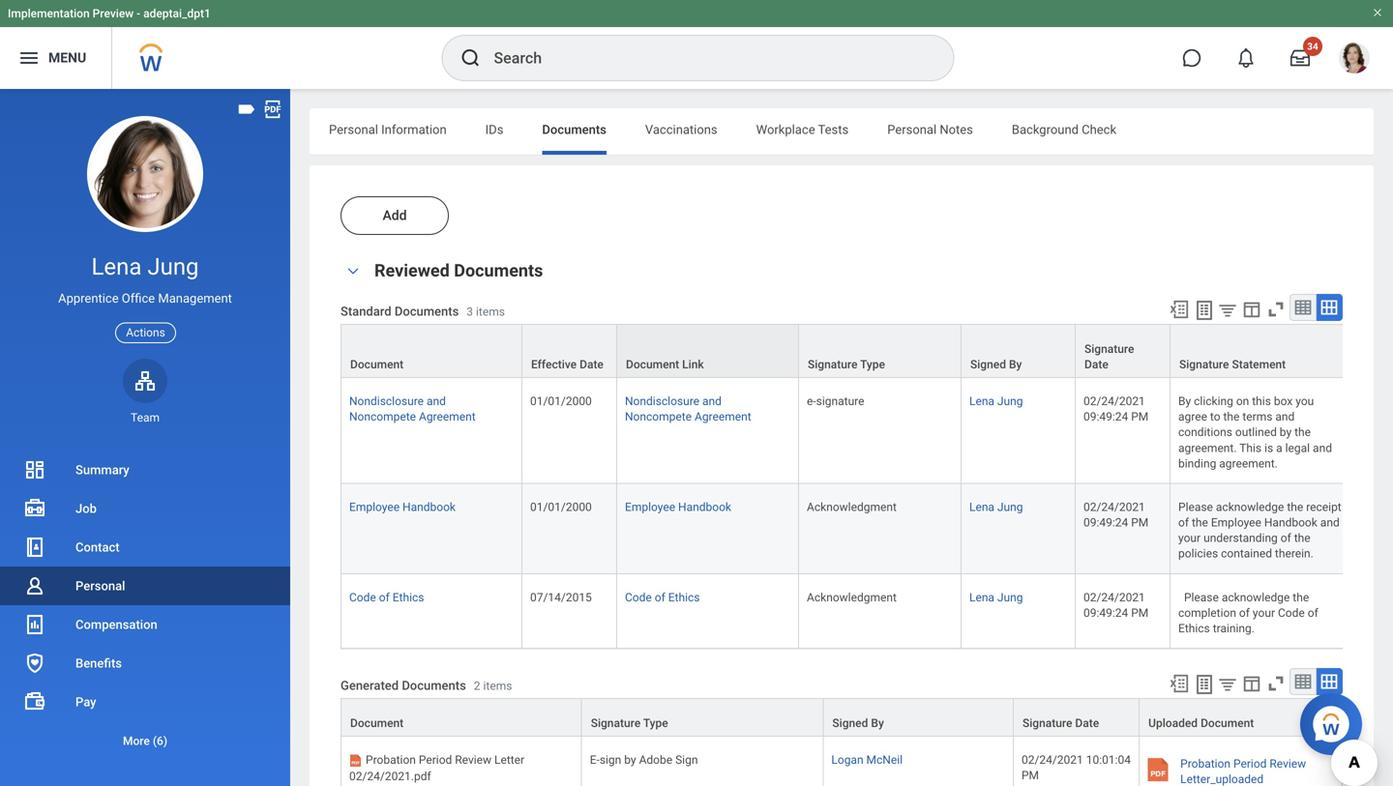Task type: describe. For each thing, give the bounding box(es) containing it.
office
[[122, 291, 155, 306]]

1 acknowledgment element from the top
[[807, 497, 897, 514]]

34 button
[[1279, 37, 1323, 79]]

review for letter_uploaded
[[1270, 758, 1306, 771]]

code for 1st code of ethics "link" from right
[[625, 591, 652, 604]]

please for please acknowledge the receipt of the employee handbook and your understanding of the policies contained therein.
[[1178, 501, 1213, 514]]

reviewed documents
[[374, 261, 543, 281]]

policies
[[1178, 547, 1218, 561]]

letter
[[494, 754, 524, 767]]

apprentice office management
[[58, 291, 232, 306]]

the right to
[[1223, 410, 1240, 424]]

2 nondisclosure and noncompete agreement link from the left
[[625, 391, 751, 424]]

logan mcneil
[[831, 754, 903, 767]]

e-signature
[[807, 395, 864, 408]]

and right legal
[[1313, 441, 1332, 455]]

signature right signed by column header
[[1085, 343, 1134, 356]]

mcneil
[[866, 754, 903, 767]]

team link
[[123, 359, 167, 426]]

menu
[[48, 50, 86, 66]]

navigation pane region
[[0, 89, 290, 787]]

pay image
[[23, 691, 46, 714]]

on
[[1236, 395, 1249, 408]]

job link
[[0, 490, 290, 528]]

by for the bottom "signed by" popup button
[[871, 717, 884, 731]]

document link button
[[617, 325, 798, 377]]

0 horizontal spatial signed
[[832, 717, 868, 731]]

this
[[1240, 441, 1262, 455]]

reviewed documents group
[[341, 258, 1352, 787]]

01/01/2000 for employee handbook
[[530, 501, 592, 514]]

0 horizontal spatial ethics
[[393, 591, 424, 604]]

receipt
[[1306, 501, 1342, 514]]

more (6) button
[[0, 730, 290, 753]]

2 acknowledgment element from the top
[[807, 587, 897, 604]]

understanding
[[1204, 532, 1278, 545]]

acknowledge for code
[[1222, 591, 1290, 604]]

date up 10:01:04
[[1075, 717, 1099, 731]]

list containing summary
[[0, 451, 290, 760]]

job image
[[23, 497, 46, 520]]

2
[[474, 679, 480, 693]]

e-sign by adobe sign
[[590, 754, 698, 767]]

generated
[[341, 679, 399, 693]]

expand table image
[[1320, 298, 1339, 317]]

close environment banner image
[[1372, 7, 1383, 18]]

handbook inside please acknowledge the receipt of the employee handbook and your understanding of the policies contained therein.
[[1264, 516, 1318, 530]]

document down generated
[[350, 717, 404, 731]]

date for effective date "column header"
[[580, 358, 604, 372]]

and down link
[[702, 395, 722, 408]]

select to filter grid data image
[[1217, 300, 1238, 320]]

click to view/edit grid preferences image for generated documents
[[1241, 673, 1263, 695]]

signature date for signature date popup button inside column header
[[1085, 343, 1134, 372]]

document down standard
[[350, 358, 404, 372]]

01/01/2000 for nondisclosure and noncompete agreement
[[530, 395, 592, 408]]

02/24/2021 09:49:24 pm for please acknowledge the receipt of the employee handbook and your understanding of the policies contained therein.
[[1084, 501, 1149, 530]]

acknowledge for employee
[[1216, 501, 1284, 514]]

row containing code of ethics
[[341, 574, 1352, 649]]

1 vertical spatial by
[[624, 754, 636, 767]]

3
[[467, 305, 473, 319]]

ids
[[485, 122, 503, 137]]

legal
[[1285, 441, 1310, 455]]

1 vertical spatial agreement.
[[1219, 457, 1278, 471]]

0 vertical spatial agreement.
[[1178, 441, 1237, 455]]

background check
[[1012, 122, 1117, 137]]

completion
[[1178, 606, 1236, 620]]

document link column header
[[617, 324, 799, 378]]

e-
[[590, 754, 600, 767]]

actions
[[126, 326, 165, 340]]

probation period review letter 02/24/2021.pdf
[[349, 754, 524, 784]]

10:01:04
[[1086, 754, 1131, 767]]

is
[[1265, 441, 1273, 455]]

notifications large image
[[1236, 48, 1256, 68]]

documents for reviewed documents
[[454, 261, 543, 281]]

2 nondisclosure and noncompete agreement from the left
[[625, 395, 751, 424]]

probation period review letter_uploaded link
[[1180, 753, 1334, 787]]

1 vertical spatial signature date button
[[1014, 700, 1139, 736]]

1 vertical spatial signature type button
[[582, 700, 823, 736]]

07/14/2015
[[530, 591, 592, 604]]

standard
[[341, 304, 391, 319]]

signed by inside column header
[[970, 358, 1022, 372]]

signature up sign
[[591, 717, 641, 731]]

personal information
[[329, 122, 447, 137]]

profile logan mcneil image
[[1339, 43, 1370, 77]]

generated documents 2 items
[[341, 679, 512, 693]]

and inside please acknowledge the receipt of the employee handbook and your understanding of the policies contained therein.
[[1320, 516, 1340, 530]]

export to excel image
[[1169, 299, 1190, 320]]

lena inside navigation pane region
[[91, 253, 142, 281]]

type for the bottom the signature type popup button
[[643, 717, 668, 731]]

contact link
[[0, 528, 290, 567]]

implementation
[[8, 7, 90, 20]]

personal for personal information
[[329, 122, 378, 137]]

row containing signature date
[[341, 324, 1352, 378]]

the up therein.
[[1294, 532, 1311, 545]]

contact image
[[23, 536, 46, 559]]

job
[[75, 502, 97, 516]]

tag image
[[236, 99, 257, 120]]

1 code of ethics from the left
[[349, 591, 424, 604]]

more
[[123, 735, 150, 748]]

select to filter grid data image
[[1217, 674, 1238, 695]]

your inside please acknowledge the receipt of the employee handbook and your understanding of the policies contained therein.
[[1178, 532, 1201, 545]]

pay
[[75, 695, 96, 710]]

search image
[[459, 46, 482, 70]]

actions button
[[115, 323, 176, 343]]

summary link
[[0, 451, 290, 490]]

signature type button inside signature type column header
[[799, 325, 961, 377]]

notes
[[940, 122, 973, 137]]

training.
[[1213, 622, 1255, 636]]

vaccinations
[[645, 122, 717, 137]]

sign
[[675, 754, 698, 767]]

jung inside navigation pane region
[[147, 253, 199, 281]]

to
[[1210, 410, 1220, 424]]

period for letter_uploaded
[[1234, 758, 1267, 771]]

contained
[[1221, 547, 1272, 561]]

2 code of ethics from the left
[[625, 591, 700, 604]]

jung for employee handbook
[[997, 501, 1023, 514]]

pm for by clicking on this box you agree to the terms and conditions outlined by the agreement. this is a legal and binding agreement.
[[1131, 410, 1149, 424]]

document column header
[[341, 324, 522, 378]]

contact
[[75, 540, 120, 555]]

0 horizontal spatial employee
[[349, 501, 400, 514]]

more (6) button
[[0, 722, 290, 760]]

letter_uploaded
[[1180, 773, 1264, 787]]

signature statement button
[[1171, 325, 1352, 377]]

02/24/2021 09:49:24 pm for by clicking on this box you agree to the terms and conditions outlined by the agreement. this is a legal and binding agreement.
[[1084, 395, 1149, 424]]

please acknowledge the completion of your code of ethics training.
[[1178, 591, 1321, 636]]

fullscreen image for generated documents
[[1265, 673, 1287, 695]]

lena for code of ethics
[[969, 591, 995, 604]]

therein.
[[1275, 547, 1314, 561]]

export to worksheets image
[[1193, 673, 1216, 697]]

lena jung link for acknowledgment
[[969, 497, 1023, 514]]

justify image
[[17, 46, 41, 70]]

fullscreen image for standard documents
[[1265, 299, 1287, 320]]

click to view/edit grid preferences image for standard documents
[[1241, 299, 1263, 320]]

probation for probation period review letter_uploaded
[[1180, 758, 1231, 771]]

personal image
[[23, 575, 46, 598]]

pm for please acknowledge the receipt of the employee handbook and your understanding of the policies contained therein.
[[1131, 516, 1149, 530]]

signature up 02/24/2021 10:01:04 pm
[[1023, 717, 1072, 731]]

signature date column header
[[1076, 324, 1171, 378]]

documents for generated documents 2 items
[[402, 679, 466, 693]]

by for "signed by" popup button in signed by column header
[[1009, 358, 1022, 372]]

02/24/2021 09:49:24 pm for please acknowledge the completion of your code of ethics training.
[[1084, 591, 1149, 620]]

acknowledgment for 2nd the acknowledgment element from the bottom of the reviewed documents group
[[807, 501, 897, 514]]

uploaded document button
[[1140, 700, 1342, 736]]

lena for employee handbook
[[969, 501, 995, 514]]

menu button
[[0, 27, 111, 89]]

link
[[682, 358, 704, 372]]

09:49:24 for by clicking on this box you agree to the terms and conditions outlined by the agreement. this is a legal and binding agreement.
[[1084, 410, 1128, 424]]

table image for standard documents
[[1293, 298, 1313, 317]]

effective
[[531, 358, 577, 372]]

personal for personal notes
[[887, 122, 937, 137]]

code for 2nd code of ethics "link" from the right
[[349, 591, 376, 604]]

more (6)
[[123, 735, 167, 748]]

1 horizontal spatial employee
[[625, 501, 675, 514]]

summary image
[[23, 459, 46, 482]]

signed by button inside signed by column header
[[962, 325, 1075, 377]]

tests
[[818, 122, 849, 137]]

signed inside column header
[[970, 358, 1006, 372]]

document inside 'popup button'
[[1201, 717, 1254, 731]]

signature up e-signature element on the right
[[808, 358, 858, 372]]

1 horizontal spatial handbook
[[678, 501, 731, 514]]

acknowledgment for first the acknowledgment element from the bottom
[[807, 591, 897, 604]]

information
[[381, 122, 447, 137]]

row containing probation period review letter 02/24/2021.pdf
[[341, 737, 1343, 787]]

1 horizontal spatial ethics
[[668, 591, 700, 604]]

compensation
[[75, 618, 157, 632]]

terms
[[1243, 410, 1273, 424]]

e-sign by adobe sign element
[[590, 750, 698, 767]]

probation period review letter_uploaded
[[1180, 758, 1306, 787]]

and down the box
[[1275, 410, 1295, 424]]

preview
[[93, 7, 134, 20]]

signature type column header
[[799, 324, 962, 378]]



Task type: locate. For each thing, give the bounding box(es) containing it.
background
[[1012, 122, 1079, 137]]

0 vertical spatial signature date button
[[1076, 325, 1170, 377]]

1 acknowledgment from the top
[[807, 501, 897, 514]]

1 nondisclosure and noncompete agreement from the left
[[349, 395, 476, 424]]

noncompete down document column header
[[349, 410, 416, 424]]

noncompete
[[349, 410, 416, 424], [625, 410, 692, 424]]

0 vertical spatial signed
[[970, 358, 1006, 372]]

pay link
[[0, 683, 290, 722]]

acknowledge up training. on the right bottom of page
[[1222, 591, 1290, 604]]

statement
[[1232, 358, 1286, 372]]

code inside please acknowledge the completion of your code of ethics training.
[[1278, 606, 1305, 620]]

effective date column header
[[522, 324, 617, 378]]

personal
[[329, 122, 378, 137], [887, 122, 937, 137], [75, 579, 125, 594]]

signature type inside signature type column header
[[808, 358, 885, 372]]

e-signature element
[[807, 391, 864, 408]]

row
[[341, 324, 1352, 378], [341, 378, 1352, 484], [341, 484, 1352, 574], [341, 574, 1352, 649], [341, 699, 1343, 737], [341, 737, 1343, 787]]

tab list containing personal information
[[310, 108, 1374, 155]]

probation period review letter 02/24/2021.pdf element
[[349, 750, 524, 784]]

02/24/2021 10:01:04 pm
[[1022, 754, 1134, 783]]

workplace tests
[[756, 122, 849, 137]]

1 employee handbook from the left
[[349, 501, 456, 514]]

nondisclosure down document column header
[[349, 395, 424, 408]]

agreement down document column header
[[419, 410, 476, 424]]

signature inside popup button
[[1179, 358, 1229, 372]]

table image left expand table icon
[[1293, 298, 1313, 317]]

effective date
[[531, 358, 604, 372]]

lena jung inside navigation pane region
[[91, 253, 199, 281]]

1 horizontal spatial period
[[1234, 758, 1267, 771]]

nondisclosure and noncompete agreement down document column header
[[349, 395, 476, 424]]

-
[[137, 7, 140, 20]]

list
[[0, 451, 290, 760]]

1 vertical spatial please
[[1184, 591, 1219, 604]]

toolbar
[[1160, 294, 1343, 324], [1160, 669, 1343, 699]]

2 nondisclosure from the left
[[625, 395, 700, 408]]

1 vertical spatial lena jung link
[[969, 497, 1023, 514]]

02/24/2021 09:49:24 pm
[[1084, 395, 1149, 424], [1084, 501, 1149, 530], [1084, 591, 1149, 620]]

1 vertical spatial acknowledge
[[1222, 591, 1290, 604]]

code up generated
[[349, 591, 376, 604]]

click to view/edit grid preferences image right select to filter grid data image
[[1241, 299, 1263, 320]]

team
[[131, 411, 160, 425]]

0 horizontal spatial nondisclosure
[[349, 395, 424, 408]]

items for generated documents
[[483, 679, 512, 693]]

nondisclosure down document link
[[625, 395, 700, 408]]

signature date for signature date popup button to the bottom
[[1023, 717, 1099, 731]]

table image for generated documents
[[1293, 672, 1313, 692]]

review for letter
[[455, 754, 492, 767]]

please up completion
[[1184, 591, 1219, 604]]

0 horizontal spatial period
[[419, 754, 452, 767]]

acknowledge inside please acknowledge the receipt of the employee handbook and your understanding of the policies contained therein.
[[1216, 501, 1284, 514]]

review
[[455, 754, 492, 767], [1270, 758, 1306, 771]]

1 row from the top
[[341, 324, 1352, 378]]

lena
[[91, 253, 142, 281], [969, 395, 995, 408], [969, 501, 995, 514], [969, 591, 995, 604]]

by up a
[[1280, 426, 1292, 439]]

employee inside please acknowledge the receipt of the employee handbook and your understanding of the policies contained therein.
[[1211, 516, 1261, 530]]

1 horizontal spatial agreement
[[695, 410, 751, 424]]

1 horizontal spatial nondisclosure
[[625, 395, 700, 408]]

period for letter
[[419, 754, 452, 767]]

document left link
[[626, 358, 679, 372]]

0 vertical spatial by
[[1009, 358, 1022, 372]]

probation for probation period review letter 02/24/2021.pdf
[[366, 754, 416, 767]]

1 vertical spatial by
[[1178, 395, 1191, 408]]

0 horizontal spatial signature type
[[591, 717, 668, 731]]

1 vertical spatial items
[[483, 679, 512, 693]]

team lena jung element
[[123, 410, 167, 426]]

export to worksheets image
[[1193, 299, 1216, 322]]

34
[[1307, 41, 1318, 52]]

signature date inside column header
[[1085, 343, 1134, 372]]

6 row from the top
[[341, 737, 1343, 787]]

review inside probation period review letter_uploaded
[[1270, 758, 1306, 771]]

nondisclosure and noncompete agreement link down link
[[625, 391, 751, 424]]

documents inside "tab list"
[[542, 122, 606, 137]]

menu banner
[[0, 0, 1393, 89]]

signature type for the bottom the signature type popup button
[[591, 717, 668, 731]]

code of ethics link
[[349, 587, 424, 604], [625, 587, 700, 604]]

acknowledgment element
[[807, 497, 897, 514], [807, 587, 897, 604]]

1 vertical spatial signed by
[[832, 717, 884, 731]]

agreement. down this
[[1219, 457, 1278, 471]]

2 employee handbook link from the left
[[625, 497, 731, 514]]

ethics inside please acknowledge the completion of your code of ethics training.
[[1178, 622, 1210, 636]]

01/01/2000
[[530, 395, 592, 408], [530, 501, 592, 514]]

please inside please acknowledge the completion of your code of ethics training.
[[1184, 591, 1219, 604]]

code right 07/14/2015
[[625, 591, 652, 604]]

0 horizontal spatial personal
[[75, 579, 125, 594]]

02/24/2021 for please acknowledge the receipt of the employee handbook and your understanding of the policies contained therein.
[[1084, 501, 1145, 514]]

signature up clicking at the bottom
[[1179, 358, 1229, 372]]

implementation preview -   adeptai_dpt1
[[8, 7, 211, 20]]

3 row from the top
[[341, 484, 1352, 574]]

acknowledgment
[[807, 501, 897, 514], [807, 591, 897, 604]]

items inside 'generated documents 2 items'
[[483, 679, 512, 693]]

1 horizontal spatial code of ethics link
[[625, 587, 700, 604]]

02/24/2021 inside 02/24/2021 10:01:04 pm
[[1022, 754, 1083, 767]]

view team image
[[134, 369, 157, 393]]

2 horizontal spatial code
[[1278, 606, 1305, 620]]

0 vertical spatial items
[[476, 305, 505, 319]]

nondisclosure and noncompete agreement link down document column header
[[349, 391, 476, 424]]

agreement.
[[1178, 441, 1237, 455], [1219, 457, 1278, 471]]

signed by
[[970, 358, 1022, 372], [832, 717, 884, 731]]

1 agreement from the left
[[419, 410, 476, 424]]

0 horizontal spatial agreement
[[419, 410, 476, 424]]

1 horizontal spatial employee handbook link
[[625, 497, 731, 514]]

documents up document column header
[[395, 304, 459, 319]]

type up the e-sign by adobe sign element
[[643, 717, 668, 731]]

lena jung
[[91, 253, 199, 281], [969, 395, 1023, 408], [969, 501, 1023, 514], [969, 591, 1023, 604]]

compensation link
[[0, 606, 290, 644]]

this
[[1252, 395, 1271, 408]]

pm inside 02/24/2021 10:01:04 pm
[[1022, 769, 1039, 783]]

nondisclosure and noncompete agreement
[[349, 395, 476, 424], [625, 395, 751, 424]]

0 vertical spatial please
[[1178, 501, 1213, 514]]

0 vertical spatial by
[[1280, 426, 1292, 439]]

benefits image
[[23, 652, 46, 675]]

1 vertical spatial toolbar
[[1160, 669, 1343, 699]]

document button inside document column header
[[342, 325, 521, 377]]

of
[[1178, 516, 1189, 530], [1281, 532, 1291, 545], [379, 591, 390, 604], [655, 591, 665, 604], [1239, 606, 1250, 620], [1308, 606, 1318, 620]]

click to view/edit grid preferences image
[[1241, 299, 1263, 320], [1241, 673, 1263, 695]]

2 horizontal spatial employee
[[1211, 516, 1261, 530]]

table image left expand table image
[[1293, 672, 1313, 692]]

document button down standard documents 3 items
[[342, 325, 521, 377]]

the inside please acknowledge the completion of your code of ethics training.
[[1293, 591, 1309, 604]]

summary
[[75, 463, 129, 477]]

signature type for the signature type popup button inside the signature type column header
[[808, 358, 885, 372]]

nondisclosure and noncompete agreement down link
[[625, 395, 751, 424]]

period inside probation period review letter 02/24/2021.pdf
[[419, 754, 452, 767]]

add button
[[341, 196, 449, 235]]

Search Workday  search field
[[494, 37, 914, 79]]

reviewed documents button
[[374, 261, 543, 281]]

and down document column header
[[427, 395, 446, 408]]

0 horizontal spatial by
[[871, 717, 884, 731]]

3 09:49:24 from the top
[[1084, 606, 1128, 620]]

1 vertical spatial click to view/edit grid preferences image
[[1241, 673, 1263, 695]]

1 vertical spatial table image
[[1293, 672, 1313, 692]]

box
[[1274, 395, 1293, 408]]

0 horizontal spatial handbook
[[402, 501, 456, 514]]

and down receipt
[[1320, 516, 1340, 530]]

2 09:49:24 from the top
[[1084, 516, 1128, 530]]

jung for nondisclosure and noncompete agreement
[[997, 395, 1023, 408]]

please for please acknowledge the completion of your code of ethics training.
[[1184, 591, 1219, 604]]

1 01/01/2000 from the top
[[530, 395, 592, 408]]

export to excel image
[[1169, 673, 1190, 695]]

code down therein.
[[1278, 606, 1305, 620]]

document button down 2
[[342, 700, 581, 736]]

signature type up e-signature element on the right
[[808, 358, 885, 372]]

0 horizontal spatial nondisclosure and noncompete agreement
[[349, 395, 476, 424]]

0 horizontal spatial your
[[1178, 532, 1201, 545]]

personal link
[[0, 567, 290, 606]]

fullscreen image up the 'signature statement' popup button
[[1265, 299, 1287, 320]]

logan
[[831, 754, 864, 767]]

review down uploaded document 'popup button'
[[1270, 758, 1306, 771]]

0 vertical spatial 02/24/2021 09:49:24 pm
[[1084, 395, 1149, 424]]

documents right ids
[[542, 122, 606, 137]]

2 vertical spatial 02/24/2021 09:49:24 pm
[[1084, 591, 1149, 620]]

2 code of ethics link from the left
[[625, 587, 700, 604]]

fullscreen image
[[1265, 299, 1287, 320], [1265, 673, 1287, 695]]

2 agreement from the left
[[695, 410, 751, 424]]

reviewed
[[374, 261, 450, 281]]

3 lena jung link from the top
[[969, 587, 1023, 604]]

0 horizontal spatial by
[[624, 754, 636, 767]]

1 lena jung link from the top
[[969, 391, 1023, 408]]

benefits link
[[0, 644, 290, 683]]

signature date button up 02/24/2021 10:01:04 pm
[[1014, 700, 1139, 736]]

1 horizontal spatial personal
[[329, 122, 378, 137]]

please down binding
[[1178, 501, 1213, 514]]

0 vertical spatial click to view/edit grid preferences image
[[1241, 299, 1263, 320]]

signature date button inside column header
[[1076, 325, 1170, 377]]

the
[[1223, 410, 1240, 424], [1295, 426, 1311, 439], [1287, 501, 1303, 514], [1192, 516, 1208, 530], [1294, 532, 1311, 545], [1293, 591, 1309, 604]]

check
[[1082, 122, 1117, 137]]

1 vertical spatial 09:49:24
[[1084, 516, 1128, 530]]

0 vertical spatial your
[[1178, 532, 1201, 545]]

toolbar up the 'signature statement' popup button
[[1160, 294, 1343, 324]]

please acknowledge the receipt of the employee handbook and your understanding of the policies contained therein.
[[1178, 501, 1344, 561]]

signature date up 02/24/2021 10:01:04 pm
[[1023, 717, 1099, 731]]

signed by column header
[[962, 324, 1076, 378]]

1 horizontal spatial by
[[1009, 358, 1022, 372]]

4 row from the top
[[341, 574, 1352, 649]]

acknowledge up "understanding"
[[1216, 501, 1284, 514]]

items for standard documents
[[476, 305, 505, 319]]

0 vertical spatial signature date
[[1085, 343, 1134, 372]]

nondisclosure for first nondisclosure and noncompete agreement link from the left
[[349, 395, 424, 408]]

ethics
[[393, 591, 424, 604], [668, 591, 700, 604], [1178, 622, 1210, 636]]

1 horizontal spatial signed by
[[970, 358, 1022, 372]]

0 horizontal spatial code
[[349, 591, 376, 604]]

1 document button from the top
[[342, 325, 521, 377]]

0 vertical spatial acknowledgment
[[807, 501, 897, 514]]

by inside column header
[[1009, 358, 1022, 372]]

agreement. down conditions
[[1178, 441, 1237, 455]]

signature
[[816, 395, 864, 408]]

2 02/24/2021 09:49:24 pm from the top
[[1084, 501, 1149, 530]]

1 vertical spatial acknowledgment element
[[807, 587, 897, 604]]

2 acknowledgment from the top
[[807, 591, 897, 604]]

1 horizontal spatial probation
[[1180, 758, 1231, 771]]

lena jung for nondisclosure and noncompete agreement
[[969, 395, 1023, 408]]

0 vertical spatial document button
[[342, 325, 521, 377]]

signature type up the e-sign by adobe sign element
[[591, 717, 668, 731]]

0 horizontal spatial code of ethics
[[349, 591, 424, 604]]

3 02/24/2021 09:49:24 pm from the top
[[1084, 591, 1149, 620]]

2 row from the top
[[341, 378, 1352, 484]]

items right 3
[[476, 305, 505, 319]]

document button for effective date "column header"
[[342, 325, 521, 377]]

the up legal
[[1295, 426, 1311, 439]]

1 vertical spatial signed
[[832, 717, 868, 731]]

benefits
[[75, 656, 122, 671]]

by inside by clicking on this box you agree to the terms and conditions outlined by the agreement. this is a legal and binding agreement.
[[1178, 395, 1191, 408]]

period up the '02/24/2021.pdf'
[[419, 754, 452, 767]]

0 vertical spatial signature type button
[[799, 325, 961, 377]]

noncompete for second nondisclosure and noncompete agreement link from left
[[625, 410, 692, 424]]

1 09:49:24 from the top
[[1084, 410, 1128, 424]]

agreement
[[419, 410, 476, 424], [695, 410, 751, 424]]

probation up the '02/24/2021.pdf'
[[366, 754, 416, 767]]

1 horizontal spatial employee handbook
[[625, 501, 731, 514]]

the up the policies on the bottom of the page
[[1192, 516, 1208, 530]]

02/24/2021.pdf
[[349, 770, 431, 784]]

1 horizontal spatial code
[[625, 591, 652, 604]]

0 horizontal spatial code of ethics link
[[349, 587, 424, 604]]

signature type button
[[799, 325, 961, 377], [582, 700, 823, 736]]

lena jung link
[[969, 391, 1023, 408], [969, 497, 1023, 514], [969, 587, 1023, 604]]

1 vertical spatial signed by button
[[824, 700, 1013, 736]]

signature type button up 'sign'
[[582, 700, 823, 736]]

0 horizontal spatial employee handbook
[[349, 501, 456, 514]]

2 noncompete from the left
[[625, 410, 692, 424]]

0 vertical spatial signed by
[[970, 358, 1022, 372]]

items right 2
[[483, 679, 512, 693]]

document down select to filter grid data icon
[[1201, 717, 1254, 731]]

document
[[350, 358, 404, 372], [626, 358, 679, 372], [350, 717, 404, 731], [1201, 717, 1254, 731]]

01/01/2000 down effective date
[[530, 395, 592, 408]]

tab list
[[310, 108, 1374, 155]]

1 nondisclosure and noncompete agreement link from the left
[[349, 391, 476, 424]]

type up the signature
[[860, 358, 885, 372]]

agree
[[1178, 410, 1207, 424]]

09:49:24 for please acknowledge the receipt of the employee handbook and your understanding of the policies contained therein.
[[1084, 516, 1128, 530]]

2 employee handbook from the left
[[625, 501, 731, 514]]

lena for nondisclosure and noncompete agreement
[[969, 395, 995, 408]]

toolbar for standard documents
[[1160, 294, 1343, 324]]

date right effective
[[580, 358, 604, 372]]

type for the signature type popup button inside the signature type column header
[[860, 358, 885, 372]]

2 horizontal spatial by
[[1178, 395, 1191, 408]]

code
[[349, 591, 376, 604], [625, 591, 652, 604], [1278, 606, 1305, 620]]

0 vertical spatial acknowledge
[[1216, 501, 1284, 514]]

2 document button from the top
[[342, 700, 581, 736]]

outlined
[[1235, 426, 1277, 439]]

period up letter_uploaded
[[1234, 758, 1267, 771]]

5 row from the top
[[341, 699, 1343, 737]]

review inside probation period review letter 02/24/2021.pdf
[[455, 754, 492, 767]]

0 horizontal spatial employee handbook link
[[349, 497, 456, 514]]

adobe
[[639, 754, 672, 767]]

02/24/2021
[[1084, 395, 1145, 408], [1084, 501, 1145, 514], [1084, 591, 1145, 604], [1022, 754, 1083, 767]]

signature date right signed by column header
[[1085, 343, 1134, 372]]

02/24/2021 for please acknowledge the completion of your code of ethics training.
[[1084, 591, 1145, 604]]

2 01/01/2000 from the top
[[530, 501, 592, 514]]

by inside by clicking on this box you agree to the terms and conditions outlined by the agreement. this is a legal and binding agreement.
[[1280, 426, 1292, 439]]

uploaded
[[1148, 717, 1198, 731]]

please
[[1178, 501, 1213, 514], [1184, 591, 1219, 604]]

personal down contact
[[75, 579, 125, 594]]

your inside please acknowledge the completion of your code of ethics training.
[[1253, 606, 1275, 620]]

pm for please acknowledge the completion of your code of ethics training.
[[1131, 606, 1149, 620]]

document image
[[349, 754, 362, 769]]

documents
[[542, 122, 606, 137], [454, 261, 543, 281], [395, 304, 459, 319], [402, 679, 466, 693]]

09:49:24 for please acknowledge the completion of your code of ethics training.
[[1084, 606, 1128, 620]]

0 horizontal spatial review
[[455, 754, 492, 767]]

lena jung for employee handbook
[[969, 501, 1023, 514]]

effective date button
[[522, 325, 616, 377]]

period inside probation period review letter_uploaded
[[1234, 758, 1267, 771]]

e-
[[807, 395, 816, 408]]

1 employee handbook link from the left
[[349, 497, 456, 514]]

2 lena jung link from the top
[[969, 497, 1023, 514]]

expand table image
[[1320, 672, 1339, 692]]

0 vertical spatial lena jung link
[[969, 391, 1023, 408]]

0 horizontal spatial probation
[[366, 754, 416, 767]]

handbook
[[402, 501, 456, 514], [678, 501, 731, 514], [1264, 516, 1318, 530]]

items
[[476, 305, 505, 319], [483, 679, 512, 693]]

2 vertical spatial 09:49:24
[[1084, 606, 1128, 620]]

please inside please acknowledge the receipt of the employee handbook and your understanding of the policies contained therein.
[[1178, 501, 1213, 514]]

1 horizontal spatial signed
[[970, 358, 1006, 372]]

view printable version (pdf) image
[[262, 99, 283, 120]]

your up training. on the right bottom of page
[[1253, 606, 1275, 620]]

nondisclosure
[[349, 395, 424, 408], [625, 395, 700, 408]]

1 horizontal spatial your
[[1253, 606, 1275, 620]]

your up the policies on the bottom of the page
[[1178, 532, 1201, 545]]

document link
[[626, 358, 704, 372]]

workplace
[[756, 122, 815, 137]]

jung for code of ethics
[[997, 591, 1023, 604]]

row containing document
[[341, 699, 1343, 737]]

1 horizontal spatial nondisclosure and noncompete agreement
[[625, 395, 751, 424]]

signature type
[[808, 358, 885, 372], [591, 717, 668, 731]]

signature date button down export to excel icon
[[1076, 325, 1170, 377]]

1 horizontal spatial by
[[1280, 426, 1292, 439]]

agreement for first nondisclosure and noncompete agreement link from the left
[[419, 410, 476, 424]]

date for signature date column header
[[1085, 358, 1108, 372]]

personal notes
[[887, 122, 973, 137]]

(6)
[[153, 735, 167, 748]]

signature type button up the signature
[[799, 325, 961, 377]]

adeptai_dpt1
[[143, 7, 211, 20]]

documents for standard documents 3 items
[[395, 304, 459, 319]]

by
[[1009, 358, 1022, 372], [1178, 395, 1191, 408], [871, 717, 884, 731]]

probation inside probation period review letter 02/24/2021.pdf
[[366, 754, 416, 767]]

the left receipt
[[1287, 501, 1303, 514]]

1 vertical spatial acknowledgment
[[807, 591, 897, 604]]

chevron down image
[[342, 265, 365, 278]]

1 code of ethics link from the left
[[349, 587, 424, 604]]

agreement down link
[[695, 410, 751, 424]]

09:49:24
[[1084, 410, 1128, 424], [1084, 516, 1128, 530], [1084, 606, 1128, 620]]

toolbar for generated documents
[[1160, 669, 1343, 699]]

2 vertical spatial by
[[871, 717, 884, 731]]

0 vertical spatial fullscreen image
[[1265, 299, 1287, 320]]

date inside signature date column header
[[1085, 358, 1108, 372]]

document button for row containing probation period review letter 02/24/2021.pdf
[[342, 700, 581, 736]]

add
[[383, 208, 407, 223]]

1 vertical spatial 01/01/2000
[[530, 501, 592, 514]]

your
[[1178, 532, 1201, 545], [1253, 606, 1275, 620]]

0 vertical spatial signature type
[[808, 358, 885, 372]]

probation up letter_uploaded
[[1180, 758, 1231, 771]]

signed by button
[[962, 325, 1075, 377], [824, 700, 1013, 736]]

employee
[[349, 501, 400, 514], [625, 501, 675, 514], [1211, 516, 1261, 530]]

personal left notes
[[887, 122, 937, 137]]

0 vertical spatial toolbar
[[1160, 294, 1343, 324]]

management
[[158, 291, 232, 306]]

signature
[[1085, 343, 1134, 356], [808, 358, 858, 372], [1179, 358, 1229, 372], [591, 717, 641, 731], [1023, 717, 1072, 731]]

date right signed by column header
[[1085, 358, 1108, 372]]

lena jung for code of ethics
[[969, 591, 1023, 604]]

nondisclosure for second nondisclosure and noncompete agreement link from left
[[625, 395, 700, 408]]

0 vertical spatial signed by button
[[962, 325, 1075, 377]]

standard documents 3 items
[[341, 304, 505, 319]]

acknowledge inside please acknowledge the completion of your code of ethics training.
[[1222, 591, 1290, 604]]

1 02/24/2021 09:49:24 pm from the top
[[1084, 395, 1149, 424]]

click to view/edit grid preferences image right select to filter grid data icon
[[1241, 673, 1263, 695]]

personal inside navigation pane region
[[75, 579, 125, 594]]

date inside effective date popup button
[[580, 358, 604, 372]]

logan mcneil link
[[831, 750, 903, 767]]

document inside popup button
[[626, 358, 679, 372]]

1 noncompete from the left
[[349, 410, 416, 424]]

compensation image
[[23, 613, 46, 637]]

probation inside probation period review letter_uploaded
[[1180, 758, 1231, 771]]

2 horizontal spatial personal
[[887, 122, 937, 137]]

items inside standard documents 3 items
[[476, 305, 505, 319]]

1 vertical spatial document button
[[342, 700, 581, 736]]

1 vertical spatial fullscreen image
[[1265, 673, 1287, 695]]

documents left 2
[[402, 679, 466, 693]]

noncompete for first nondisclosure and noncompete agreement link from the left
[[349, 410, 416, 424]]

row containing employee handbook
[[341, 484, 1352, 574]]

1 horizontal spatial signature type
[[808, 358, 885, 372]]

1 vertical spatial your
[[1253, 606, 1275, 620]]

0 vertical spatial 01/01/2000
[[530, 395, 592, 408]]

lena jung link for e-signature
[[969, 391, 1023, 408]]

inbox large image
[[1291, 48, 1310, 68]]

and
[[427, 395, 446, 408], [702, 395, 722, 408], [1275, 410, 1295, 424], [1313, 441, 1332, 455], [1320, 516, 1340, 530]]

1 horizontal spatial review
[[1270, 758, 1306, 771]]

table image
[[1293, 298, 1313, 317], [1293, 672, 1313, 692]]

2 vertical spatial lena jung link
[[969, 587, 1023, 604]]

1 horizontal spatial code of ethics
[[625, 591, 700, 604]]

agreement for second nondisclosure and noncompete agreement link from left
[[695, 410, 751, 424]]

1 nondisclosure from the left
[[349, 395, 424, 408]]

0 horizontal spatial nondisclosure and noncompete agreement link
[[349, 391, 476, 424]]

document button
[[342, 325, 521, 377], [342, 700, 581, 736]]

2 horizontal spatial handbook
[[1264, 516, 1318, 530]]

signature statement
[[1179, 358, 1286, 372]]

type inside column header
[[860, 358, 885, 372]]

personal left "information"
[[329, 122, 378, 137]]

the down therein.
[[1293, 591, 1309, 604]]

0 vertical spatial 09:49:24
[[1084, 410, 1128, 424]]

0 horizontal spatial type
[[643, 717, 668, 731]]

review left letter
[[455, 754, 492, 767]]

row containing nondisclosure and noncompete agreement
[[341, 378, 1352, 484]]

toolbar up uploaded document 'popup button'
[[1160, 669, 1343, 699]]

fullscreen image right select to filter grid data icon
[[1265, 673, 1287, 695]]

uploaded document
[[1148, 717, 1254, 731]]

2 horizontal spatial ethics
[[1178, 622, 1210, 636]]

02/24/2021 for by clicking on this box you agree to the terms and conditions outlined by the agreement. this is a legal and binding agreement.
[[1084, 395, 1145, 408]]

0 horizontal spatial signed by
[[832, 717, 884, 731]]

01/01/2000 up 07/14/2015
[[530, 501, 592, 514]]

by clicking on this box you agree to the terms and conditions outlined by the agreement. this is a legal and binding agreement.
[[1178, 395, 1335, 471]]

1 vertical spatial 02/24/2021 09:49:24 pm
[[1084, 501, 1149, 530]]

by right sign
[[624, 754, 636, 767]]

1 horizontal spatial type
[[860, 358, 885, 372]]

noncompete down document link
[[625, 410, 692, 424]]

documents up 3
[[454, 261, 543, 281]]

conditions
[[1178, 426, 1232, 439]]



Task type: vqa. For each thing, say whether or not it's contained in the screenshot.
the bottom Signature Type
yes



